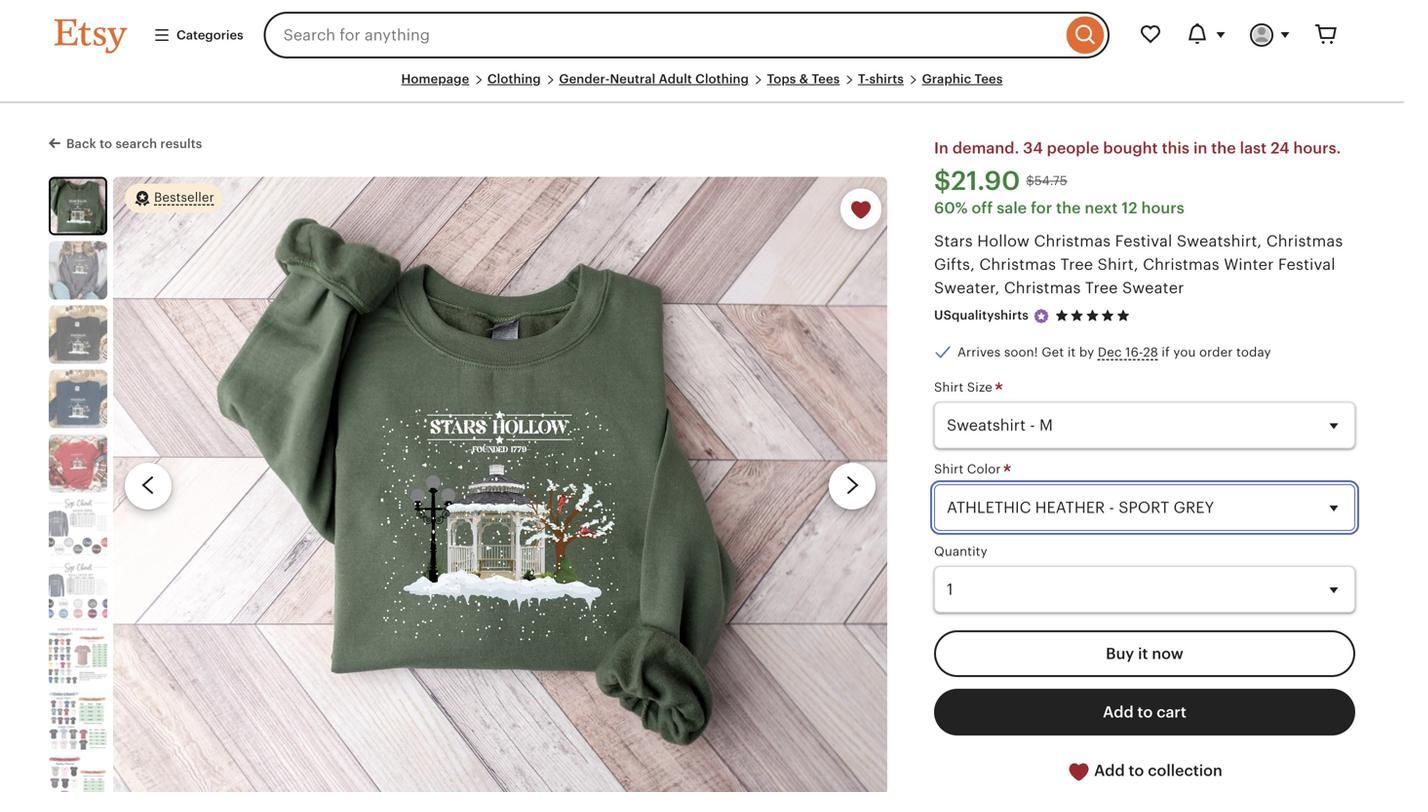 Task type: describe. For each thing, give the bounding box(es) containing it.
size
[[967, 380, 993, 395]]

menu bar containing homepage
[[55, 70, 1350, 104]]

adult
[[659, 72, 692, 86]]

1 clothing from the left
[[487, 72, 541, 86]]

bestseller button
[[125, 183, 222, 214]]

stars hollow christmas festival sweatshirt christmas gifts image 3 image
[[49, 306, 107, 364]]

christmas up "star_seller" image
[[1004, 279, 1081, 297]]

1 vertical spatial tree
[[1085, 279, 1118, 297]]

christmas down hollow
[[979, 256, 1056, 273]]

in demand. 34 people bought this in the last 24 hours.
[[934, 140, 1341, 157]]

bestseller
[[154, 190, 214, 204]]

sweater,
[[934, 279, 1000, 297]]

add to cart
[[1103, 704, 1187, 722]]

1 horizontal spatial stars hollow christmas festival sweatshirt christmas gifts image 1 image
[[113, 177, 887, 793]]

add to collection
[[1091, 763, 1223, 780]]

24
[[1271, 140, 1290, 157]]

next
[[1085, 199, 1118, 217]]

&
[[799, 72, 809, 86]]

2 tees from the left
[[975, 72, 1003, 86]]

bought
[[1103, 140, 1158, 157]]

sale
[[997, 199, 1027, 217]]

t-
[[858, 72, 870, 86]]

winter
[[1224, 256, 1274, 273]]

search
[[116, 137, 157, 151]]

12
[[1122, 199, 1138, 217]]

0 horizontal spatial stars hollow christmas festival sweatshirt christmas gifts image 1 image
[[51, 179, 105, 233]]

1 tees from the left
[[812, 72, 840, 86]]

$54.75
[[1026, 174, 1068, 188]]

categories
[[177, 28, 243, 42]]

buy
[[1106, 646, 1134, 663]]

last
[[1240, 140, 1267, 157]]

in
[[1194, 140, 1208, 157]]

if
[[1162, 345, 1170, 360]]

add to collection button
[[934, 748, 1356, 793]]

shirt size
[[934, 380, 996, 395]]

categories banner
[[20, 0, 1385, 70]]

christmas down the 60% off sale for the next 12 hours
[[1034, 232, 1111, 250]]

1 horizontal spatial festival
[[1278, 256, 1336, 273]]

color
[[967, 462, 1001, 477]]

by
[[1079, 345, 1095, 360]]

stars hollow christmas festival sweatshirt christmas gifts image 9 image
[[49, 692, 107, 750]]

to for cart
[[1138, 704, 1153, 722]]

soon! get
[[1004, 345, 1064, 360]]

gender-neutral adult clothing
[[559, 72, 749, 86]]

to for collection
[[1129, 763, 1144, 780]]

stars hollow christmas festival sweatshirt, christmas gifts, christmas tree shirt, christmas winter festival sweater, christmas tree sweater
[[934, 232, 1343, 297]]

hollow
[[977, 232, 1030, 250]]

arrives soon! get it by dec 16-28 if you order today
[[958, 345, 1271, 360]]

graphic tees link
[[922, 72, 1003, 86]]

back to search results
[[66, 137, 202, 151]]

usqualityshirts
[[934, 308, 1029, 323]]

arrives
[[958, 345, 1001, 360]]

tops & tees link
[[767, 72, 840, 86]]

people
[[1047, 140, 1100, 157]]

dec
[[1098, 345, 1122, 360]]

quantity
[[934, 545, 988, 559]]

buy it now button
[[934, 631, 1356, 678]]

t-shirts link
[[858, 72, 904, 86]]

Search for anything text field
[[264, 12, 1062, 59]]

today
[[1237, 345, 1271, 360]]

it inside button
[[1138, 646, 1148, 663]]

usqualityshirts link
[[934, 308, 1029, 323]]



Task type: vqa. For each thing, say whether or not it's contained in the screenshot.
'Add' associated with Add to collection
yes



Task type: locate. For each thing, give the bounding box(es) containing it.
it
[[1068, 345, 1076, 360], [1138, 646, 1148, 663]]

hours
[[1142, 199, 1185, 217]]

festival up shirt,
[[1115, 232, 1173, 250]]

0 vertical spatial shirt
[[934, 380, 964, 395]]

gender-neutral adult clothing link
[[559, 72, 749, 86]]

1 vertical spatial festival
[[1278, 256, 1336, 273]]

shirt,
[[1098, 256, 1139, 273]]

0 horizontal spatial it
[[1068, 345, 1076, 360]]

back
[[66, 137, 96, 151]]

star_seller image
[[1033, 308, 1050, 325]]

60% off sale for the next 12 hours
[[934, 199, 1185, 217]]

shirt color
[[934, 462, 1005, 477]]

you
[[1174, 345, 1196, 360]]

homepage link
[[401, 72, 469, 86]]

to right back on the left top of the page
[[100, 137, 112, 151]]

christmas up winter
[[1267, 232, 1343, 250]]

stars
[[934, 232, 973, 250]]

t-shirts
[[858, 72, 904, 86]]

1 horizontal spatial clothing
[[695, 72, 749, 86]]

stars hollow christmas festival sweatshirt christmas gifts image 7 image
[[49, 563, 107, 622]]

to for search
[[100, 137, 112, 151]]

add to cart button
[[934, 690, 1356, 736]]

off
[[972, 199, 993, 217]]

hours.
[[1294, 140, 1341, 157]]

0 horizontal spatial festival
[[1115, 232, 1173, 250]]

the right for
[[1056, 199, 1081, 217]]

results
[[160, 137, 202, 151]]

60%
[[934, 199, 968, 217]]

1 shirt from the top
[[934, 380, 964, 395]]

0 horizontal spatial tees
[[812, 72, 840, 86]]

1 vertical spatial to
[[1138, 704, 1153, 722]]

clothing left gender- on the top left of page
[[487, 72, 541, 86]]

$21.90 $54.75
[[934, 166, 1068, 196]]

sweatshirt,
[[1177, 232, 1262, 250]]

festival right winter
[[1278, 256, 1336, 273]]

stars hollow christmas festival sweatshirt christmas gifts image 8 image
[[49, 627, 107, 686]]

16-
[[1126, 345, 1143, 360]]

cart
[[1157, 704, 1187, 722]]

gifts,
[[934, 256, 975, 273]]

shirts
[[870, 72, 904, 86]]

0 vertical spatial festival
[[1115, 232, 1173, 250]]

shirt for shirt size
[[934, 380, 964, 395]]

homepage
[[401, 72, 469, 86]]

2 shirt from the top
[[934, 462, 964, 477]]

shirt left the size
[[934, 380, 964, 395]]

stars hollow christmas festival sweatshirt christmas gifts image 10 image
[[49, 756, 107, 793]]

gender-
[[559, 72, 610, 86]]

demand.
[[953, 140, 1019, 157]]

1 vertical spatial shirt
[[934, 462, 964, 477]]

stars hollow christmas festival sweatshirt christmas gifts image 6 image
[[49, 499, 107, 557]]

add down add to cart
[[1094, 763, 1125, 780]]

0 vertical spatial tree
[[1061, 256, 1093, 273]]

2 clothing from the left
[[695, 72, 749, 86]]

categories button
[[138, 17, 258, 53]]

neutral
[[610, 72, 656, 86]]

tops & tees
[[767, 72, 840, 86]]

0 vertical spatial to
[[100, 137, 112, 151]]

the
[[1212, 140, 1236, 157], [1056, 199, 1081, 217]]

to left cart at bottom right
[[1138, 704, 1153, 722]]

0 horizontal spatial clothing
[[487, 72, 541, 86]]

menu bar
[[55, 70, 1350, 104]]

this
[[1162, 140, 1190, 157]]

add
[[1103, 704, 1134, 722], [1094, 763, 1125, 780]]

1 horizontal spatial it
[[1138, 646, 1148, 663]]

for
[[1031, 199, 1053, 217]]

34
[[1023, 140, 1043, 157]]

it left "by"
[[1068, 345, 1076, 360]]

graphic tees
[[922, 72, 1003, 86]]

shirt
[[934, 380, 964, 395], [934, 462, 964, 477]]

tree
[[1061, 256, 1093, 273], [1085, 279, 1118, 297]]

None search field
[[264, 12, 1110, 59]]

collection
[[1148, 763, 1223, 780]]

1 horizontal spatial the
[[1212, 140, 1236, 157]]

the right in
[[1212, 140, 1236, 157]]

shirt left color
[[934, 462, 964, 477]]

tees
[[812, 72, 840, 86], [975, 72, 1003, 86]]

now
[[1152, 646, 1184, 663]]

add left cart at bottom right
[[1103, 704, 1134, 722]]

tops
[[767, 72, 796, 86]]

1 vertical spatial the
[[1056, 199, 1081, 217]]

none search field inside the categories banner
[[264, 12, 1110, 59]]

2 vertical spatial to
[[1129, 763, 1144, 780]]

0 vertical spatial it
[[1068, 345, 1076, 360]]

1 vertical spatial add
[[1094, 763, 1125, 780]]

add for add to cart
[[1103, 704, 1134, 722]]

graphic
[[922, 72, 972, 86]]

stars hollow christmas festival sweatshirt christmas gifts image 1 image
[[113, 177, 887, 793], [51, 179, 105, 233]]

tees right &
[[812, 72, 840, 86]]

0 horizontal spatial the
[[1056, 199, 1081, 217]]

1 vertical spatial it
[[1138, 646, 1148, 663]]

clothing
[[487, 72, 541, 86], [695, 72, 749, 86]]

$21.90
[[934, 166, 1021, 196]]

0 vertical spatial add
[[1103, 704, 1134, 722]]

stars hollow christmas festival sweatshirt christmas gifts image 2 image
[[49, 241, 107, 300]]

stars hollow christmas festival sweatshirt christmas gifts image 4 image
[[49, 370, 107, 428]]

it right buy
[[1138, 646, 1148, 663]]

to
[[100, 137, 112, 151], [1138, 704, 1153, 722], [1129, 763, 1144, 780]]

1 horizontal spatial tees
[[975, 72, 1003, 86]]

festival
[[1115, 232, 1173, 250], [1278, 256, 1336, 273]]

christmas
[[1034, 232, 1111, 250], [1267, 232, 1343, 250], [979, 256, 1056, 273], [1143, 256, 1220, 273], [1004, 279, 1081, 297]]

stars hollow christmas festival sweatshirt christmas gifts image 5 image
[[49, 434, 107, 493]]

0 vertical spatial the
[[1212, 140, 1236, 157]]

buy it now
[[1106, 646, 1184, 663]]

christmas up the sweater
[[1143, 256, 1220, 273]]

back to search results link
[[49, 133, 202, 153]]

clothing link
[[487, 72, 541, 86]]

sweater
[[1123, 279, 1184, 297]]

28
[[1143, 345, 1158, 360]]

tree down shirt,
[[1085, 279, 1118, 297]]

order
[[1200, 345, 1233, 360]]

tees right graphic
[[975, 72, 1003, 86]]

clothing right adult
[[695, 72, 749, 86]]

shirt for shirt color
[[934, 462, 964, 477]]

tree left shirt,
[[1061, 256, 1093, 273]]

in
[[934, 140, 949, 157]]

add for add to collection
[[1094, 763, 1125, 780]]

to left 'collection'
[[1129, 763, 1144, 780]]



